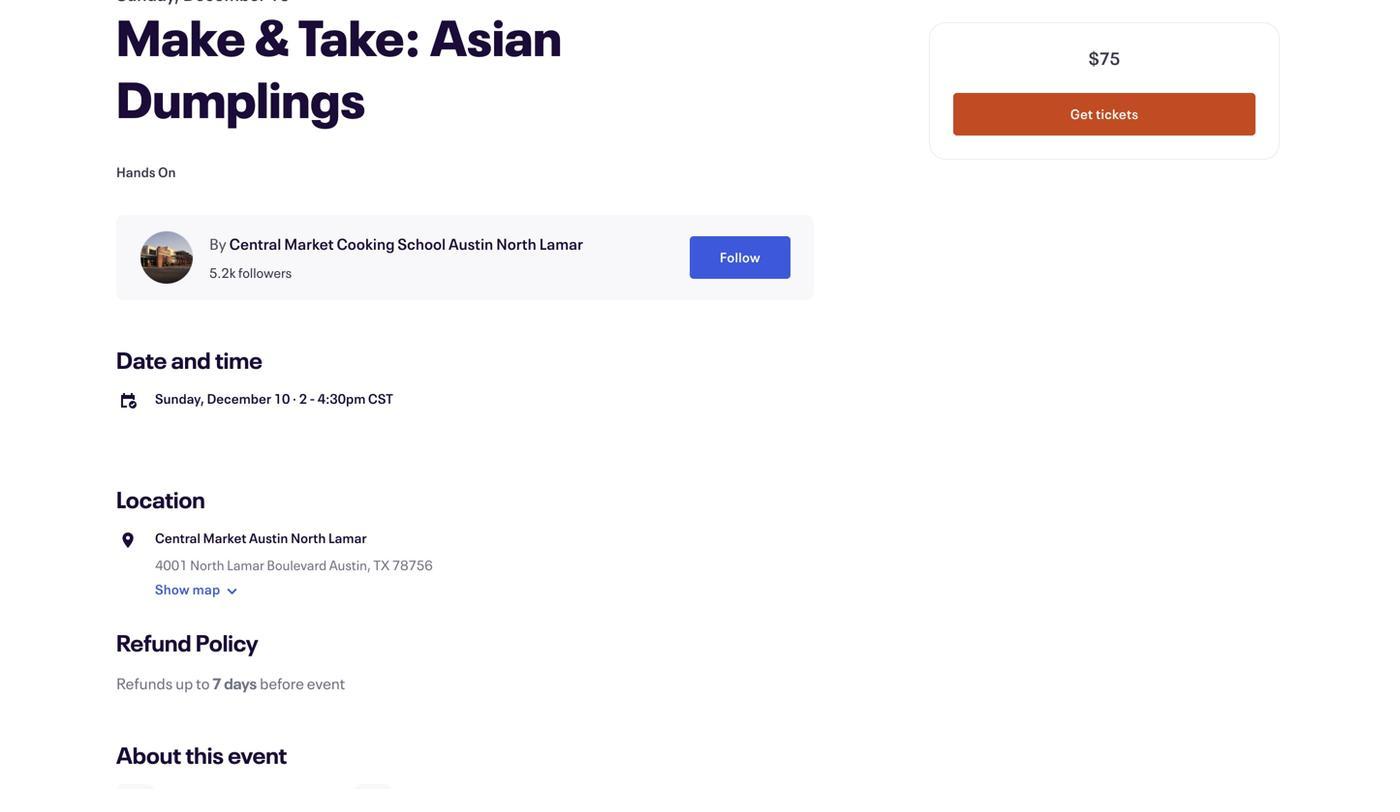 Task type: locate. For each thing, give the bounding box(es) containing it.
1 vertical spatial market
[[203, 529, 246, 547]]

central inside by central market cooking school austin north lamar 5.2k followers
[[229, 233, 281, 254]]

austin inside by central market cooking school austin north lamar 5.2k followers
[[448, 233, 493, 254]]

·
[[292, 390, 297, 408]]

0 horizontal spatial event
[[228, 740, 287, 771]]

2 vertical spatial north
[[190, 557, 224, 574]]

hands
[[116, 163, 156, 181]]

event right "this"
[[228, 740, 287, 771]]

show
[[155, 581, 190, 599]]

follow
[[720, 248, 760, 266]]

1 vertical spatial north
[[291, 529, 326, 547]]

date
[[116, 345, 167, 375]]

take:
[[298, 3, 421, 70]]

market
[[284, 233, 334, 254], [203, 529, 246, 547]]

austin,
[[329, 557, 371, 574]]

date and time
[[116, 345, 262, 375]]

1 vertical spatial austin
[[249, 529, 288, 547]]

austin up the boulevard
[[249, 529, 288, 547]]

2 vertical spatial lamar
[[227, 557, 264, 574]]

0 vertical spatial central
[[229, 233, 281, 254]]

lamar for lamar
[[227, 557, 264, 574]]

1 horizontal spatial market
[[284, 233, 334, 254]]

central up 'followers'
[[229, 233, 281, 254]]

show map button
[[155, 575, 244, 606]]

0 horizontal spatial lamar
[[227, 557, 264, 574]]

hands on
[[116, 163, 176, 181]]

event right 'before'
[[307, 673, 345, 694]]

0 horizontal spatial market
[[203, 529, 246, 547]]

0 vertical spatial market
[[284, 233, 334, 254]]

1 vertical spatial lamar
[[328, 529, 367, 547]]

0 horizontal spatial central
[[155, 529, 201, 547]]

central inside central market austin north lamar 4001 north lamar boulevard austin, tx 78756
[[155, 529, 201, 547]]

organizer profile element
[[116, 215, 814, 300]]

4:30pm
[[317, 390, 366, 408]]

north for lamar
[[190, 557, 224, 574]]

location
[[116, 484, 205, 515]]

sunday,
[[155, 390, 204, 408]]

north inside by central market cooking school austin north lamar 5.2k followers
[[496, 233, 536, 254]]

central up 4001
[[155, 529, 201, 547]]

4001
[[155, 557, 188, 574]]

lamar inside by central market cooking school austin north lamar 5.2k followers
[[539, 233, 583, 254]]

up
[[175, 673, 193, 694]]

tx
[[373, 557, 390, 574]]

policy
[[196, 628, 258, 658]]

show map
[[155, 581, 220, 599]]

0 vertical spatial lamar
[[539, 233, 583, 254]]

2 horizontal spatial north
[[496, 233, 536, 254]]

market up 'followers'
[[284, 233, 334, 254]]

1 horizontal spatial central
[[229, 233, 281, 254]]

austin inside central market austin north lamar 4001 north lamar boulevard austin, tx 78756
[[249, 529, 288, 547]]

-
[[310, 390, 315, 408]]

boulevard
[[267, 557, 327, 574]]

refund
[[116, 628, 191, 658]]

asian
[[430, 3, 562, 70]]

sunday, december 10 · 2 - 4:30pm cst
[[155, 390, 393, 408]]

1 vertical spatial central
[[155, 529, 201, 547]]

cst
[[368, 390, 393, 408]]

0 vertical spatial north
[[496, 233, 536, 254]]

1 horizontal spatial lamar
[[328, 529, 367, 547]]

get tickets button
[[953, 93, 1256, 136]]

austin
[[448, 233, 493, 254], [249, 529, 288, 547]]

1 horizontal spatial austin
[[448, 233, 493, 254]]

school
[[398, 233, 446, 254]]

north up map
[[190, 557, 224, 574]]

market up map
[[203, 529, 246, 547]]

north right school
[[496, 233, 536, 254]]

time
[[215, 345, 262, 375]]

2 horizontal spatial lamar
[[539, 233, 583, 254]]

0 horizontal spatial austin
[[249, 529, 288, 547]]

north up the boulevard
[[291, 529, 326, 547]]

central
[[229, 233, 281, 254], [155, 529, 201, 547]]

lamar
[[539, 233, 583, 254], [328, 529, 367, 547], [227, 557, 264, 574]]

0 vertical spatial austin
[[448, 233, 493, 254]]

north
[[496, 233, 536, 254], [291, 529, 326, 547], [190, 557, 224, 574]]

1 horizontal spatial event
[[307, 673, 345, 694]]

event
[[307, 673, 345, 694], [228, 740, 287, 771]]

5.2k
[[209, 264, 236, 282]]

austin right school
[[448, 233, 493, 254]]

0 horizontal spatial north
[[190, 557, 224, 574]]



Task type: describe. For each thing, give the bounding box(es) containing it.
market inside by central market cooking school austin north lamar 5.2k followers
[[284, 233, 334, 254]]

december
[[207, 390, 271, 408]]

follow button
[[690, 236, 791, 279]]

7
[[213, 673, 221, 694]]

on
[[158, 163, 176, 181]]

2
[[299, 390, 307, 408]]

10
[[274, 390, 290, 408]]

&
[[254, 3, 289, 70]]

this
[[185, 740, 224, 771]]

make
[[116, 3, 245, 70]]

about this event
[[116, 740, 287, 771]]

central market austin north lamar 4001 north lamar boulevard austin, tx 78756
[[155, 529, 433, 574]]

about
[[116, 740, 181, 771]]

cooking
[[337, 233, 395, 254]]

by central market cooking school austin north lamar 5.2k followers
[[209, 233, 583, 282]]

refunds
[[116, 673, 173, 694]]

$75
[[1089, 47, 1120, 70]]

tickets
[[1096, 105, 1138, 123]]

1 horizontal spatial north
[[291, 529, 326, 547]]

followers
[[238, 264, 292, 282]]

and
[[171, 345, 211, 375]]

refunds up to 7 days before event
[[116, 673, 345, 694]]

78756
[[392, 557, 433, 574]]

get tickets
[[1070, 105, 1138, 123]]

lamar for school
[[539, 233, 583, 254]]

to
[[196, 673, 210, 694]]

get
[[1070, 105, 1093, 123]]

1 vertical spatial event
[[228, 740, 287, 771]]

make & take: asian dumplings
[[116, 3, 562, 132]]

market inside central market austin north lamar 4001 north lamar boulevard austin, tx 78756
[[203, 529, 246, 547]]

map
[[192, 581, 220, 599]]

by
[[209, 233, 226, 254]]

dumplings
[[116, 65, 365, 132]]

days
[[224, 673, 257, 694]]

north for school
[[496, 233, 536, 254]]

0 vertical spatial event
[[307, 673, 345, 694]]

before
[[260, 673, 304, 694]]

refund policy
[[116, 628, 258, 658]]



Task type: vqa. For each thing, say whether or not it's contained in the screenshot.
EVENT MARKETING associated with No-Shows? Not with These Event Reminder Email Templates
no



